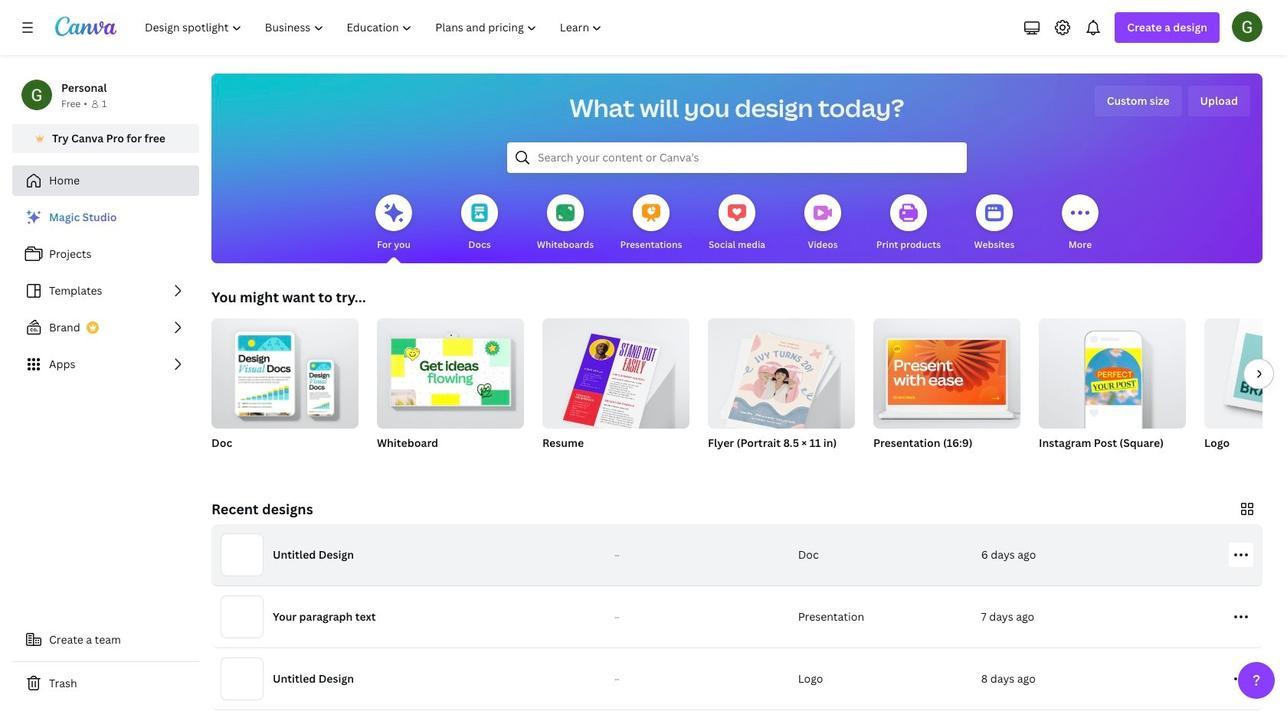Task type: vqa. For each thing, say whether or not it's contained in the screenshot.
the Search search field
yes



Task type: locate. For each thing, give the bounding box(es) containing it.
group
[[212, 313, 359, 471], [212, 313, 359, 429], [377, 313, 524, 471], [377, 313, 524, 429], [543, 313, 690, 471], [543, 313, 690, 436], [708, 313, 855, 471], [708, 313, 855, 434], [874, 319, 1021, 471], [1039, 319, 1186, 471], [1205, 319, 1287, 471]]

Search search field
[[538, 143, 936, 172]]

list
[[12, 202, 199, 380]]

gary orlando image
[[1232, 11, 1263, 42]]

top level navigation element
[[135, 12, 616, 43]]

None search field
[[507, 143, 967, 173]]



